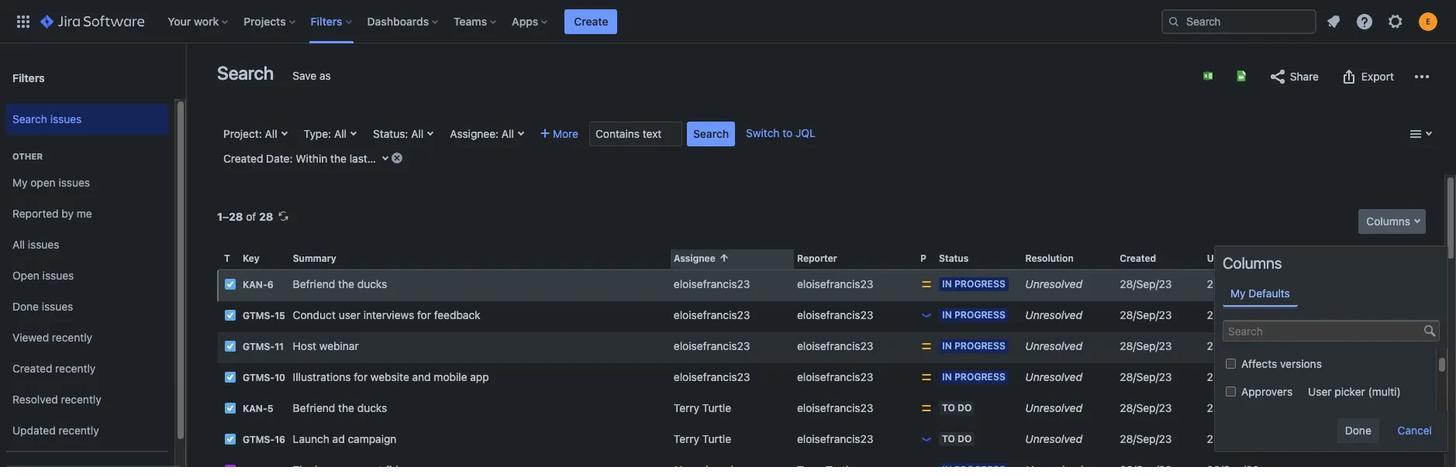 Task type: describe. For each thing, give the bounding box(es) containing it.
created for created
[[1120, 253, 1157, 265]]

in for befriend the ducks
[[943, 279, 952, 290]]

recently for updated recently
[[59, 424, 99, 437]]

other group
[[6, 135, 168, 451]]

1 task image from the top
[[224, 341, 237, 353]]

recently for resolved recently
[[61, 393, 101, 406]]

gtms-10 link
[[243, 372, 286, 384]]

open
[[30, 176, 56, 189]]

kan- for eloisefrancis23
[[243, 279, 267, 291]]

befriend the ducks for terry turtle
[[293, 402, 387, 415]]

illustrations
[[293, 371, 351, 384]]

updated recently
[[12, 424, 99, 437]]

search issues
[[12, 112, 82, 125]]

your profile and settings image
[[1420, 12, 1438, 31]]

11
[[275, 341, 284, 353]]

task image for launch
[[224, 434, 237, 446]]

resolved recently link
[[6, 385, 168, 416]]

1 28 from the left
[[229, 210, 243, 223]]

work
[[194, 14, 219, 28]]

my defaults button
[[1223, 282, 1299, 307]]

created for created date: within the last 4 weeks, 2 days
[[223, 152, 263, 165]]

days
[[427, 152, 451, 165]]

issues for done issues
[[42, 300, 73, 313]]

webinar
[[320, 340, 359, 353]]

app
[[470, 371, 489, 384]]

resolution
[[1026, 253, 1074, 265]]

weeks,
[[380, 152, 415, 165]]

16
[[275, 435, 286, 446]]

kan-6
[[243, 279, 274, 291]]

2 28 from the left
[[259, 210, 273, 223]]

Search issues using keywords text field
[[590, 122, 683, 147]]

reporter
[[797, 253, 838, 265]]

turtle for launch ad campaign
[[703, 433, 732, 446]]

created recently link
[[6, 354, 168, 385]]

–
[[223, 210, 229, 223]]

your
[[168, 14, 191, 28]]

create button
[[565, 9, 618, 34]]

affects versions
[[1242, 358, 1323, 371]]

unresolved for gtms-16
[[1026, 433, 1083, 446]]

created recently
[[12, 362, 96, 375]]

user picker (multi)
[[1309, 386, 1402, 399]]

1 vertical spatial columns
[[1223, 254, 1283, 272]]

filters inside popup button
[[311, 14, 343, 28]]

affects
[[1242, 358, 1278, 371]]

save
[[293, 69, 317, 82]]

project: all
[[223, 127, 277, 140]]

my open issues link
[[6, 168, 168, 199]]

turtle for befriend the ducks
[[703, 402, 732, 415]]

befriend for eloisefrancis23
[[293, 278, 335, 291]]

kan-5 link
[[243, 403, 273, 415]]

open
[[12, 269, 40, 282]]

assignee
[[674, 253, 716, 265]]

campaign
[[348, 433, 397, 446]]

open in microsoft excel image
[[1202, 70, 1215, 82]]

terry turtle for launch ad campaign
[[674, 433, 732, 446]]

launch ad campaign link
[[293, 433, 397, 446]]

help image
[[1356, 12, 1375, 31]]

summary
[[293, 253, 336, 265]]

p
[[921, 253, 927, 265]]

gtms- for launch ad campaign
[[243, 435, 275, 446]]

medium image for kan-6
[[921, 279, 933, 291]]

15
[[275, 310, 285, 322]]

reported by me link
[[6, 199, 168, 230]]

switch to jql link
[[746, 126, 816, 140]]

befriend the ducks for eloisefrancis23
[[293, 278, 387, 291]]

updated for updated recently
[[12, 424, 56, 437]]

viewed recently link
[[6, 323, 168, 354]]

do for launch ad campaign
[[958, 434, 972, 445]]

settings image
[[1387, 12, 1406, 31]]

updated recently link
[[6, 416, 168, 447]]

launch
[[293, 433, 330, 446]]

my for my open issues
[[12, 176, 28, 189]]

versions
[[1281, 358, 1323, 371]]

user
[[1309, 386, 1332, 399]]

0 horizontal spatial filters
[[12, 71, 45, 84]]

gtms-15 link
[[243, 310, 285, 322]]

website
[[371, 371, 409, 384]]

0 vertical spatial the
[[331, 152, 347, 165]]

status
[[939, 253, 969, 265]]

share link
[[1261, 64, 1327, 89]]

terry turtle for befriend the ducks
[[674, 402, 732, 415]]

of
[[246, 210, 256, 223]]

all for project: all
[[265, 127, 277, 140]]

t
[[224, 253, 230, 265]]

my defaults
[[1231, 287, 1291, 300]]

columns inside button
[[1367, 215, 1411, 228]]

recently for created recently
[[55, 362, 96, 375]]

in progress for illustrations for website and mobile app
[[943, 372, 1006, 383]]

type: all
[[304, 127, 347, 140]]

befriend the ducks link for eloisefrancis23
[[293, 278, 387, 291]]

recently for viewed recently
[[52, 331, 92, 344]]

issues for search issues
[[50, 112, 82, 125]]

(multi)
[[1369, 386, 1402, 399]]

viewed
[[12, 331, 49, 344]]

sidebar navigation image
[[169, 62, 203, 93]]

16/nov/23
[[1295, 433, 1345, 446]]

within
[[296, 152, 328, 165]]

gtms-10 illustrations for website and mobile app
[[243, 371, 489, 384]]

small image
[[718, 252, 731, 265]]

search for search issues
[[12, 112, 47, 125]]

terry turtle link for launch ad campaign
[[674, 433, 732, 446]]

my for my defaults
[[1231, 287, 1246, 300]]

low image
[[921, 310, 933, 322]]

terry turtle link for befriend the ducks
[[674, 402, 732, 415]]

kan-6 link
[[243, 279, 274, 291]]

10
[[275, 372, 286, 384]]

key
[[243, 253, 260, 265]]

created for created recently
[[12, 362, 52, 375]]

to for befriend the ducks
[[943, 403, 956, 414]]

all inside other 'group'
[[12, 238, 25, 251]]

done issues link
[[6, 292, 168, 323]]

your work
[[168, 14, 219, 28]]

1 horizontal spatial search
[[217, 62, 274, 84]]

do for befriend the ducks
[[958, 403, 972, 414]]

4
[[370, 152, 377, 165]]

terry for befriend the ducks
[[674, 402, 700, 415]]

dashboards
[[367, 14, 429, 28]]

project:
[[223, 127, 262, 140]]

viewed recently
[[12, 331, 92, 344]]

switch
[[746, 126, 780, 140]]

open issues link
[[6, 261, 168, 292]]

kan-5
[[243, 403, 273, 415]]

1 vertical spatial search field
[[1223, 320, 1441, 342]]

as
[[320, 69, 331, 82]]

unresolved for gtms-10
[[1026, 371, 1083, 384]]

filters button
[[306, 9, 358, 34]]

ad
[[333, 433, 345, 446]]

task image for illustrations
[[224, 372, 237, 384]]

updated for updated
[[1208, 253, 1247, 265]]

gtms-16 launch ad campaign
[[243, 433, 397, 446]]

all issues link
[[6, 230, 168, 261]]

me
[[77, 207, 92, 220]]



Task type: locate. For each thing, give the bounding box(es) containing it.
1 to do from the top
[[943, 403, 972, 414]]

created
[[223, 152, 263, 165], [1120, 253, 1157, 265], [12, 362, 52, 375]]

medium image up low icon
[[921, 403, 933, 415]]

task image left gtms-11 at the left bottom of page
[[224, 341, 237, 353]]

0 horizontal spatial for
[[354, 371, 368, 384]]

my inside button
[[1231, 287, 1246, 300]]

1 vertical spatial befriend
[[293, 402, 335, 415]]

2 to do from the top
[[943, 434, 972, 445]]

0 vertical spatial kan-
[[243, 279, 267, 291]]

1 terry turtle link from the top
[[674, 402, 732, 415]]

0 vertical spatial filters
[[311, 14, 343, 28]]

2 progress from the top
[[955, 310, 1006, 321]]

eloisefrancis23 link
[[674, 278, 750, 291], [797, 278, 874, 291], [674, 309, 750, 322], [797, 309, 874, 322], [674, 340, 750, 353], [797, 340, 874, 353], [674, 371, 750, 384], [797, 371, 874, 384], [797, 402, 874, 415], [797, 433, 874, 446]]

to
[[943, 403, 956, 414], [943, 434, 956, 445]]

0 horizontal spatial updated
[[12, 424, 56, 437]]

task image down t
[[224, 279, 237, 291]]

0 vertical spatial medium image
[[921, 279, 933, 291]]

recently down done issues link
[[52, 331, 92, 344]]

the left last
[[331, 152, 347, 165]]

unresolved for gtms-11
[[1026, 340, 1083, 353]]

gtms- inside 'gtms-10 illustrations for website and mobile app'
[[243, 372, 275, 384]]

progress for befriend the ducks
[[955, 279, 1006, 290]]

the for eloisefrancis23
[[338, 278, 354, 291]]

primary element
[[9, 0, 1162, 43]]

task image left gtms-15 link
[[224, 310, 237, 322]]

0 vertical spatial terry
[[674, 402, 700, 415]]

gtms- for illustrations for website and mobile app
[[243, 372, 275, 384]]

filters
[[311, 14, 343, 28], [12, 71, 45, 84]]

eloisefrancis23
[[674, 278, 750, 291], [797, 278, 874, 291], [674, 309, 750, 322], [797, 309, 874, 322], [674, 340, 750, 353], [797, 340, 874, 353], [674, 371, 750, 384], [797, 371, 874, 384], [797, 402, 874, 415], [797, 433, 874, 446]]

1 vertical spatial terry
[[674, 433, 700, 446]]

resolved
[[12, 393, 58, 406]]

open in google sheets image
[[1236, 70, 1248, 82]]

5 unresolved from the top
[[1026, 402, 1083, 415]]

0 vertical spatial ducks
[[357, 278, 387, 291]]

4 in progress from the top
[[943, 372, 1006, 383]]

None checkbox
[[1226, 359, 1237, 369], [1226, 387, 1237, 397], [1226, 359, 1237, 369], [1226, 387, 1237, 397]]

0 vertical spatial to
[[943, 403, 956, 414]]

1 vertical spatial updated
[[12, 424, 56, 437]]

all
[[265, 127, 277, 140], [334, 127, 347, 140], [12, 238, 25, 251]]

1 vertical spatial ducks
[[357, 402, 387, 415]]

search for search button
[[694, 127, 729, 140]]

3 gtms- from the top
[[243, 372, 275, 384]]

gtms- inside gtms-15 conduct user interviews for feedback
[[243, 310, 275, 322]]

1 kan- from the top
[[243, 279, 267, 291]]

medium image down p
[[921, 279, 933, 291]]

3 in from the top
[[943, 341, 952, 352]]

for left website on the bottom
[[354, 371, 368, 384]]

ducks
[[357, 278, 387, 291], [357, 402, 387, 415]]

6
[[267, 279, 274, 291]]

option
[[1216, 408, 1437, 433]]

search field up open in google sheets image
[[1162, 9, 1317, 34]]

search inside button
[[694, 127, 729, 140]]

2 to from the top
[[943, 434, 956, 445]]

search inside group
[[12, 112, 47, 125]]

gtms-15 conduct user interviews for feedback
[[243, 309, 481, 322]]

0 horizontal spatial columns
[[1223, 254, 1283, 272]]

4 unresolved from the top
[[1026, 371, 1083, 384]]

defaults
[[1249, 287, 1291, 300]]

1 horizontal spatial columns
[[1367, 215, 1411, 228]]

all up open
[[12, 238, 25, 251]]

1
[[217, 210, 223, 223]]

filters up search issues
[[12, 71, 45, 84]]

search left switch
[[694, 127, 729, 140]]

1 vertical spatial befriend the ducks link
[[293, 402, 387, 415]]

columns
[[1367, 215, 1411, 228], [1223, 254, 1283, 272]]

1 vertical spatial task image
[[224, 372, 237, 384]]

1 terry turtle from the top
[[674, 402, 732, 415]]

2 terry from the top
[[674, 433, 700, 446]]

unresolved for kan-5
[[1026, 402, 1083, 415]]

3 progress from the top
[[955, 341, 1006, 352]]

2 vertical spatial task image
[[224, 434, 237, 446]]

task image left gtms-10 link at bottom
[[224, 372, 237, 384]]

2 befriend the ducks from the top
[[293, 402, 387, 415]]

to
[[783, 126, 793, 140]]

task image
[[224, 341, 237, 353], [224, 372, 237, 384], [224, 434, 237, 446]]

1 vertical spatial to do
[[943, 434, 972, 445]]

cancel link
[[1391, 420, 1441, 445]]

0 vertical spatial search
[[217, 62, 274, 84]]

2 unresolved from the top
[[1026, 309, 1083, 322]]

the
[[331, 152, 347, 165], [338, 278, 354, 291], [338, 402, 354, 415]]

all up date:
[[265, 127, 277, 140]]

gtms-
[[243, 310, 275, 322], [243, 341, 275, 353], [243, 372, 275, 384], [243, 435, 275, 446]]

1 befriend from the top
[[293, 278, 335, 291]]

unresolved for gtms-15
[[1026, 309, 1083, 322]]

medium image
[[921, 372, 933, 384]]

in progress for conduct user interviews for feedback
[[943, 310, 1006, 321]]

terry
[[674, 402, 700, 415], [674, 433, 700, 446]]

group
[[6, 451, 168, 468]]

4 gtms- from the top
[[243, 435, 275, 446]]

search up the other
[[12, 112, 47, 125]]

progress
[[955, 279, 1006, 290], [955, 310, 1006, 321], [955, 341, 1006, 352], [955, 372, 1006, 383]]

3 medium image from the top
[[921, 403, 933, 415]]

approvers
[[1242, 386, 1293, 399]]

task image
[[224, 279, 237, 291], [224, 310, 237, 322], [224, 403, 237, 415]]

filters up as
[[311, 14, 343, 28]]

medium image for kan-5
[[921, 403, 933, 415]]

3 in progress from the top
[[943, 341, 1006, 352]]

2 in progress from the top
[[943, 310, 1006, 321]]

befriend down summary
[[293, 278, 335, 291]]

user
[[339, 309, 361, 322]]

6 unresolved from the top
[[1026, 433, 1083, 446]]

1 vertical spatial to
[[943, 434, 956, 445]]

and
[[412, 371, 431, 384]]

1 in from the top
[[943, 279, 952, 290]]

1 task image from the top
[[224, 279, 237, 291]]

0 vertical spatial task image
[[224, 279, 237, 291]]

0 vertical spatial to do
[[943, 403, 972, 414]]

issues
[[50, 112, 82, 125], [59, 176, 90, 189], [28, 238, 59, 251], [42, 269, 74, 282], [42, 300, 73, 313]]

2 horizontal spatial created
[[1120, 253, 1157, 265]]

2 turtle from the top
[[703, 433, 732, 446]]

2 terry turtle from the top
[[674, 433, 732, 446]]

gtms-16 link
[[243, 435, 286, 446]]

1 to from the top
[[943, 403, 956, 414]]

dashboards button
[[363, 9, 443, 34]]

create
[[574, 14, 609, 28]]

the up launch ad campaign "link"
[[338, 402, 354, 415]]

for
[[417, 309, 431, 322], [354, 371, 368, 384]]

picker
[[1335, 386, 1366, 399]]

1 vertical spatial do
[[958, 434, 972, 445]]

my left open
[[12, 176, 28, 189]]

1 vertical spatial filters
[[12, 71, 45, 84]]

1 vertical spatial kan-
[[243, 403, 267, 415]]

2 kan- from the top
[[243, 403, 267, 415]]

other
[[12, 151, 43, 161]]

all for type: all
[[334, 127, 347, 140]]

0 horizontal spatial created
[[12, 362, 52, 375]]

gtms- down gtms-15 link
[[243, 341, 275, 353]]

0 vertical spatial task image
[[224, 341, 237, 353]]

1 in progress from the top
[[943, 279, 1006, 290]]

open issues
[[12, 269, 74, 282]]

1 befriend the ducks link from the top
[[293, 278, 387, 291]]

1 vertical spatial turtle
[[703, 433, 732, 446]]

my open issues
[[12, 176, 90, 189]]

by
[[62, 207, 74, 220]]

28 right of
[[259, 210, 273, 223]]

recently down the resolved recently link
[[59, 424, 99, 437]]

save as button
[[285, 64, 339, 88]]

28/sep/23
[[1120, 278, 1173, 291], [1208, 278, 1260, 291], [1120, 309, 1173, 322], [1208, 309, 1260, 322], [1120, 340, 1173, 353], [1208, 340, 1260, 353], [1120, 371, 1173, 384], [1208, 371, 1260, 384], [1120, 402, 1173, 415], [1208, 402, 1260, 415], [1120, 433, 1173, 446], [1208, 433, 1260, 446]]

medium image
[[921, 279, 933, 291], [921, 341, 933, 353], [921, 403, 933, 415]]

gtms- down kan-5 link
[[243, 435, 275, 446]]

in for conduct user interviews for feedback
[[943, 310, 952, 321]]

0 vertical spatial do
[[958, 403, 972, 414]]

do
[[958, 403, 972, 414], [958, 434, 972, 445]]

for left 'feedback'
[[417, 309, 431, 322]]

updated up my defaults
[[1208, 253, 1247, 265]]

1 vertical spatial the
[[338, 278, 354, 291]]

befriend up launch
[[293, 402, 335, 415]]

befriend the ducks up ad
[[293, 402, 387, 415]]

created date: within the last 4 weeks, 2 days
[[223, 152, 451, 165]]

3 task image from the top
[[224, 403, 237, 415]]

host webinar
[[293, 340, 359, 353]]

2 task image from the top
[[224, 310, 237, 322]]

host
[[293, 340, 317, 353]]

2 in from the top
[[943, 310, 952, 321]]

1 vertical spatial task image
[[224, 310, 237, 322]]

projects button
[[239, 9, 301, 34]]

my left defaults
[[1231, 287, 1246, 300]]

1 gtms- from the top
[[243, 310, 275, 322]]

done issues
[[12, 300, 73, 313]]

0 vertical spatial terry turtle
[[674, 402, 732, 415]]

epic image
[[224, 465, 237, 468]]

search issues link
[[6, 104, 168, 135]]

0 horizontal spatial search
[[12, 112, 47, 125]]

ducks up gtms-15 conduct user interviews for feedback
[[357, 278, 387, 291]]

befriend the ducks link for terry turtle
[[293, 402, 387, 415]]

1 vertical spatial search
[[12, 112, 47, 125]]

1 vertical spatial befriend the ducks
[[293, 402, 387, 415]]

1 horizontal spatial created
[[223, 152, 263, 165]]

1 turtle from the top
[[703, 402, 732, 415]]

1 horizontal spatial my
[[1231, 287, 1246, 300]]

1 horizontal spatial all
[[265, 127, 277, 140]]

gtms- inside gtms-16 launch ad campaign
[[243, 435, 275, 446]]

task image for kan-6
[[224, 279, 237, 291]]

Search field
[[1162, 9, 1317, 34], [1223, 320, 1441, 342]]

1 do from the top
[[958, 403, 972, 414]]

search issues group
[[6, 99, 168, 140]]

cancel
[[1398, 424, 1433, 438]]

in progress for host webinar
[[943, 341, 1006, 352]]

1 medium image from the top
[[921, 279, 933, 291]]

reported by me
[[12, 207, 92, 220]]

all issues
[[12, 238, 59, 251]]

befriend the ducks link up user
[[293, 278, 387, 291]]

0 vertical spatial for
[[417, 309, 431, 322]]

befriend for terry turtle
[[293, 402, 335, 415]]

to do
[[943, 403, 972, 414], [943, 434, 972, 445]]

gtms-11
[[243, 341, 284, 353]]

ducks up campaign
[[357, 402, 387, 415]]

1 vertical spatial terry turtle link
[[674, 433, 732, 446]]

progress for host webinar
[[955, 341, 1006, 352]]

ducks for eloisefrancis23
[[357, 278, 387, 291]]

28 left of
[[229, 210, 243, 223]]

1 ducks from the top
[[357, 278, 387, 291]]

befriend the ducks up user
[[293, 278, 387, 291]]

2 vertical spatial created
[[12, 362, 52, 375]]

kan- for terry turtle
[[243, 403, 267, 415]]

2 do from the top
[[958, 434, 972, 445]]

2 task image from the top
[[224, 372, 237, 384]]

3 task image from the top
[[224, 434, 237, 446]]

remove criteria image
[[391, 152, 403, 164]]

updated down resolved
[[12, 424, 56, 437]]

medium image for gtms-11
[[921, 341, 933, 353]]

the for terry turtle
[[338, 402, 354, 415]]

5
[[267, 403, 273, 415]]

2 terry turtle link from the top
[[674, 433, 732, 446]]

search field up versions
[[1223, 320, 1441, 342]]

2 befriend from the top
[[293, 402, 335, 415]]

kan- down key
[[243, 279, 267, 291]]

mobile
[[434, 371, 467, 384]]

1 vertical spatial created
[[1120, 253, 1157, 265]]

issues inside group
[[50, 112, 82, 125]]

None submit
[[1338, 419, 1380, 444]]

ducks for terry turtle
[[357, 402, 387, 415]]

0 vertical spatial terry turtle link
[[674, 402, 732, 415]]

gtms- up kan-5
[[243, 372, 275, 384]]

1 befriend the ducks from the top
[[293, 278, 387, 291]]

terry turtle
[[674, 402, 732, 415], [674, 433, 732, 446]]

appswitcher icon image
[[14, 12, 33, 31]]

1 vertical spatial my
[[1231, 287, 1246, 300]]

medium image up medium icon
[[921, 341, 933, 353]]

2 gtms- from the top
[[243, 341, 275, 353]]

progress for conduct user interviews for feedback
[[955, 310, 1006, 321]]

search down projects
[[217, 62, 274, 84]]

1 vertical spatial terry turtle
[[674, 433, 732, 446]]

2 vertical spatial the
[[338, 402, 354, 415]]

2 ducks from the top
[[357, 402, 387, 415]]

0 vertical spatial created
[[223, 152, 263, 165]]

1 – 28 of 28
[[217, 210, 273, 223]]

0 horizontal spatial all
[[12, 238, 25, 251]]

2 horizontal spatial all
[[334, 127, 347, 140]]

befriend the ducks
[[293, 278, 387, 291], [293, 402, 387, 415]]

my
[[12, 176, 28, 189], [1231, 287, 1246, 300]]

notifications image
[[1325, 12, 1344, 31]]

0 vertical spatial befriend the ducks
[[293, 278, 387, 291]]

4 progress from the top
[[955, 372, 1006, 383]]

jira software image
[[40, 12, 144, 31], [40, 12, 144, 31]]

0 vertical spatial befriend
[[293, 278, 335, 291]]

2 vertical spatial search
[[694, 127, 729, 140]]

to do for befriend the ducks
[[943, 403, 972, 414]]

task image left kan-5
[[224, 403, 237, 415]]

1 horizontal spatial 28
[[259, 210, 273, 223]]

1 unresolved from the top
[[1026, 278, 1083, 291]]

date:
[[266, 152, 293, 165]]

in for illustrations for website and mobile app
[[943, 372, 952, 383]]

2 vertical spatial medium image
[[921, 403, 933, 415]]

gtms- for conduct user interviews for feedback
[[243, 310, 275, 322]]

0 vertical spatial updated
[[1208, 253, 1247, 265]]

feedback
[[434, 309, 481, 322]]

1 horizontal spatial for
[[417, 309, 431, 322]]

the up user
[[338, 278, 354, 291]]

type:
[[304, 127, 331, 140]]

0 vertical spatial my
[[12, 176, 28, 189]]

search image
[[1168, 15, 1181, 28]]

0 vertical spatial turtle
[[703, 402, 732, 415]]

created inside other 'group'
[[12, 362, 52, 375]]

2 vertical spatial task image
[[224, 403, 237, 415]]

1 terry from the top
[[674, 402, 700, 415]]

to do for launch ad campaign
[[943, 434, 972, 445]]

0 vertical spatial befriend the ducks link
[[293, 278, 387, 291]]

2 befriend the ducks link from the top
[[293, 402, 387, 415]]

last
[[350, 152, 368, 165]]

my inside other 'group'
[[12, 176, 28, 189]]

reported
[[12, 207, 59, 220]]

2 horizontal spatial search
[[694, 127, 729, 140]]

18/sep/23
[[1295, 371, 1345, 384]]

unresolved for kan-6
[[1026, 278, 1083, 291]]

recently down viewed recently link in the bottom of the page
[[55, 362, 96, 375]]

switch to jql
[[746, 126, 816, 140]]

2 medium image from the top
[[921, 341, 933, 353]]

1 horizontal spatial filters
[[311, 14, 343, 28]]

terry for launch ad campaign
[[674, 433, 700, 446]]

unresolved
[[1026, 278, 1083, 291], [1026, 309, 1083, 322], [1026, 340, 1083, 353], [1026, 371, 1083, 384], [1026, 402, 1083, 415], [1026, 433, 1083, 446]]

0 vertical spatial search field
[[1162, 9, 1317, 34]]

all right type:
[[334, 127, 347, 140]]

befriend the ducks link up ad
[[293, 402, 387, 415]]

1 horizontal spatial updated
[[1208, 253, 1247, 265]]

1 vertical spatial medium image
[[921, 341, 933, 353]]

task image for gtms-15
[[224, 310, 237, 322]]

in for host webinar
[[943, 341, 952, 352]]

host webinar link
[[293, 340, 359, 353]]

kan- down gtms-10 link at bottom
[[243, 403, 267, 415]]

0 horizontal spatial my
[[12, 176, 28, 189]]

4 in from the top
[[943, 372, 952, 383]]

task image for kan-5
[[224, 403, 237, 415]]

1 vertical spatial for
[[354, 371, 368, 384]]

updated inside "updated recently" link
[[12, 424, 56, 437]]

1 progress from the top
[[955, 279, 1006, 290]]

export button
[[1333, 64, 1403, 89]]

default image
[[1424, 325, 1437, 337]]

progress for illustrations for website and mobile app
[[955, 372, 1006, 383]]

banner containing your work
[[0, 0, 1457, 43]]

task image up epic icon on the bottom
[[224, 434, 237, 446]]

in progress for befriend the ducks
[[943, 279, 1006, 290]]

gtms-11 link
[[243, 341, 284, 353]]

gtms- down kan-6 link
[[243, 310, 275, 322]]

recently down created recently link
[[61, 393, 101, 406]]

issues for open issues
[[42, 269, 74, 282]]

banner
[[0, 0, 1457, 43]]

updated
[[1208, 253, 1247, 265], [12, 424, 56, 437]]

11/oct/23
[[1295, 340, 1342, 353]]

2
[[418, 152, 424, 165]]

conduct
[[293, 309, 336, 322]]

low image
[[921, 434, 933, 446]]

0 vertical spatial columns
[[1367, 215, 1411, 228]]

issues for all issues
[[28, 238, 59, 251]]

0 horizontal spatial 28
[[229, 210, 243, 223]]

to for launch ad campaign
[[943, 434, 956, 445]]

3 unresolved from the top
[[1026, 340, 1083, 353]]



Task type: vqa. For each thing, say whether or not it's contained in the screenshot.
Default dashboard link
no



